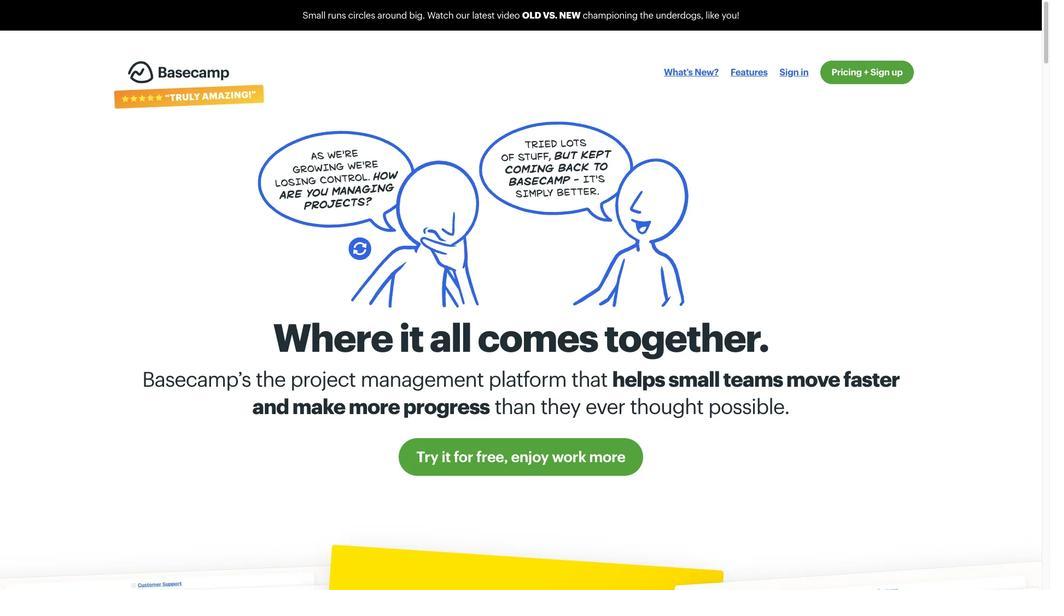 Task type: vqa. For each thing, say whether or not it's contained in the screenshot.
around
yes



Task type: describe. For each thing, give the bounding box(es) containing it.
than
[[494, 394, 536, 418]]

underdogs,
[[656, 9, 703, 20]]

more inside helps small teams move faster and make more progress
[[349, 394, 400, 418]]

our
[[456, 9, 470, 20]]

together.
[[604, 314, 769, 360]]

sign in
[[780, 66, 809, 77]]

possible.
[[708, 394, 790, 418]]

teams
[[723, 367, 783, 391]]

runs
[[328, 9, 346, 20]]

for
[[454, 448, 473, 465]]

2 sign from the left
[[870, 66, 890, 77]]

it for where
[[399, 314, 423, 360]]

basecamp's
[[142, 367, 251, 391]]

try
[[416, 448, 438, 465]]

basecamp
[[158, 63, 229, 80]]

"truly amazing!"
[[165, 88, 256, 103]]

thought
[[630, 394, 703, 418]]

faster
[[843, 367, 900, 391]]

small runs circles around big. watch our latest video old vs. new championing the underdogs, like you!
[[303, 9, 739, 20]]

amazing!"
[[201, 88, 256, 101]]

"truly
[[165, 91, 200, 103]]

around
[[377, 9, 407, 20]]

where
[[273, 314, 393, 360]]

what's new?
[[664, 66, 719, 77]]

1 sign from the left
[[780, 66, 799, 77]]

championing
[[583, 9, 638, 20]]

what's
[[664, 66, 693, 77]]

+
[[864, 66, 869, 77]]

pricing
[[832, 66, 862, 77]]

work
[[552, 448, 586, 465]]

move
[[786, 367, 840, 391]]

try it for free, enjoy work more link
[[399, 438, 643, 476]]

comes
[[478, 314, 598, 360]]

0 vertical spatial the
[[640, 9, 653, 20]]

1 vertical spatial more
[[589, 448, 626, 465]]

enjoy
[[511, 448, 549, 465]]

make
[[292, 394, 345, 418]]

than they ever thought possible.
[[490, 394, 790, 418]]

and
[[252, 394, 289, 418]]

new?
[[695, 66, 719, 77]]

you!
[[722, 9, 739, 20]]

ever
[[585, 394, 625, 418]]



Task type: locate. For each thing, give the bounding box(es) containing it.
1 horizontal spatial the
[[640, 9, 653, 20]]

project
[[290, 367, 356, 391]]

1 vertical spatial the
[[256, 367, 286, 391]]

basecamp's the project management platform that
[[142, 367, 612, 391]]

they
[[540, 394, 581, 418]]

features link
[[731, 60, 768, 84]]

1 horizontal spatial sign
[[870, 66, 890, 77]]

1 vertical spatial it
[[441, 448, 451, 465]]

it
[[399, 314, 423, 360], [441, 448, 451, 465]]

vs.
[[543, 9, 557, 20]]

big.
[[409, 9, 425, 20]]

free,
[[476, 448, 508, 465]]

that
[[571, 367, 607, 391]]

new
[[559, 9, 580, 20]]

pricing + sign up link
[[820, 60, 914, 84]]

helps small teams move faster and make more progress
[[252, 367, 900, 418]]

sign
[[780, 66, 799, 77], [870, 66, 890, 77]]

more down basecamp's the project management platform that
[[349, 394, 400, 418]]

it left all
[[399, 314, 423, 360]]

it for try
[[441, 448, 451, 465]]

small
[[668, 367, 720, 391]]

small
[[303, 9, 325, 20]]

it left for
[[441, 448, 451, 465]]

features
[[731, 66, 768, 77]]

watch
[[427, 9, 454, 20]]

where it all comes together.
[[273, 314, 769, 360]]

1 horizontal spatial more
[[589, 448, 626, 465]]

0 horizontal spatial sign
[[780, 66, 799, 77]]

the left underdogs, on the right top of the page
[[640, 9, 653, 20]]

management
[[360, 367, 484, 391]]

progress
[[403, 394, 490, 418]]

pricing + sign up
[[832, 66, 903, 77]]

in
[[801, 66, 809, 77]]

like
[[706, 9, 719, 20]]

latest
[[472, 9, 495, 20]]

try it for free, enjoy work more
[[416, 448, 626, 465]]

1 horizontal spatial it
[[441, 448, 451, 465]]

more
[[349, 394, 400, 418], [589, 448, 626, 465]]

sign right +
[[870, 66, 890, 77]]

what's new? link
[[664, 60, 719, 84]]

all
[[430, 314, 471, 360]]

sign in link
[[780, 60, 809, 84]]

the
[[640, 9, 653, 20], [256, 367, 286, 391]]

0 horizontal spatial the
[[256, 367, 286, 391]]

up
[[892, 66, 903, 77]]

video
[[497, 9, 520, 20]]

sign left in
[[780, 66, 799, 77]]

0 horizontal spatial more
[[349, 394, 400, 418]]

0 horizontal spatial it
[[399, 314, 423, 360]]

helps
[[612, 367, 665, 391]]

platform
[[489, 367, 567, 391]]

0 vertical spatial it
[[399, 314, 423, 360]]

old
[[522, 9, 541, 20]]

0 vertical spatial more
[[349, 394, 400, 418]]

the up and
[[256, 367, 286, 391]]

circles
[[348, 9, 375, 20]]

more right work
[[589, 448, 626, 465]]



